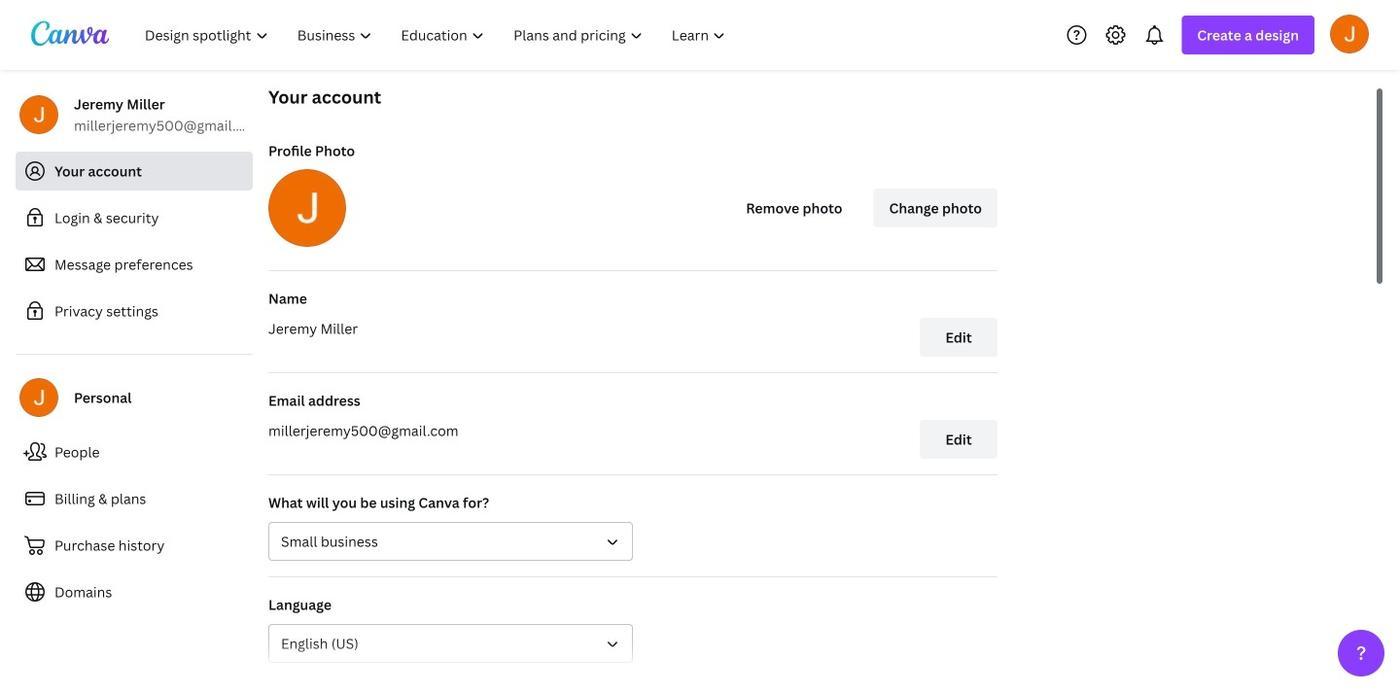 Task type: vqa. For each thing, say whether or not it's contained in the screenshot.
Black and White Retro Modern Y2k Streetwear Brand Logo group
no



Task type: describe. For each thing, give the bounding box(es) containing it.
jeremy miller image
[[1330, 14, 1369, 53]]



Task type: locate. For each thing, give the bounding box(es) containing it.
top level navigation element
[[132, 16, 742, 54]]

None button
[[268, 522, 633, 561]]

Language: English (US) button
[[268, 624, 633, 663]]



